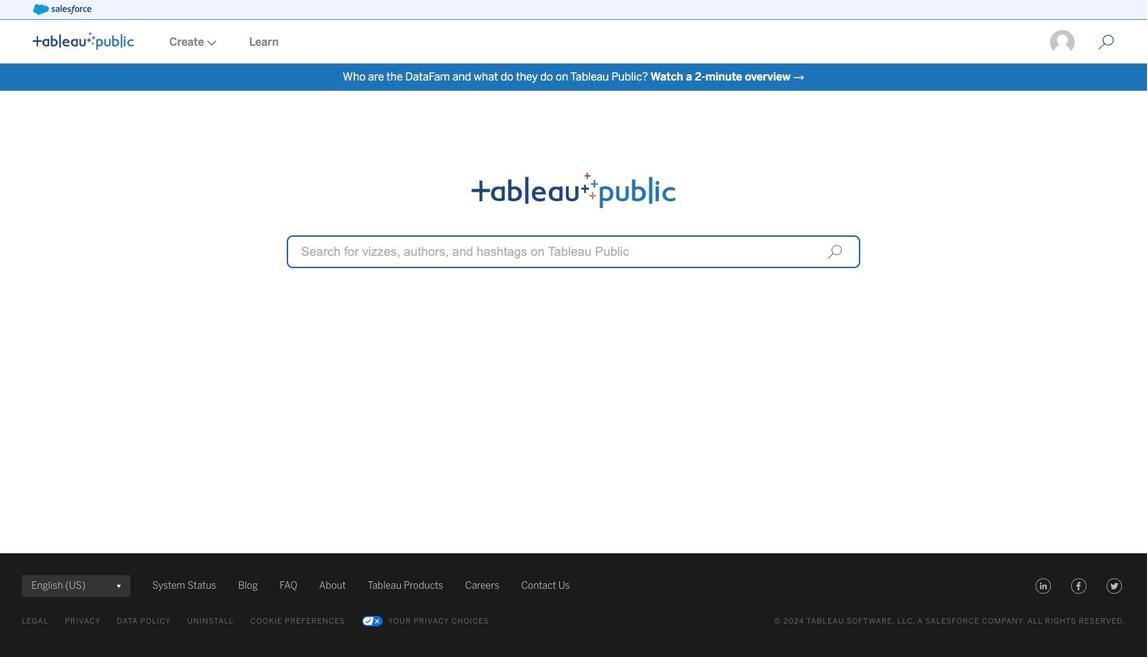 Task type: locate. For each thing, give the bounding box(es) containing it.
search image
[[828, 245, 843, 260]]

gary.orlando image
[[1049, 29, 1076, 56]]



Task type: describe. For each thing, give the bounding box(es) containing it.
Search input field
[[287, 236, 861, 268]]

salesforce logo image
[[33, 4, 91, 15]]

create image
[[204, 40, 217, 46]]

selected language element
[[31, 576, 121, 598]]

logo image
[[33, 32, 134, 50]]

go to search image
[[1082, 34, 1131, 51]]



Task type: vqa. For each thing, say whether or not it's contained in the screenshot.
for
no



